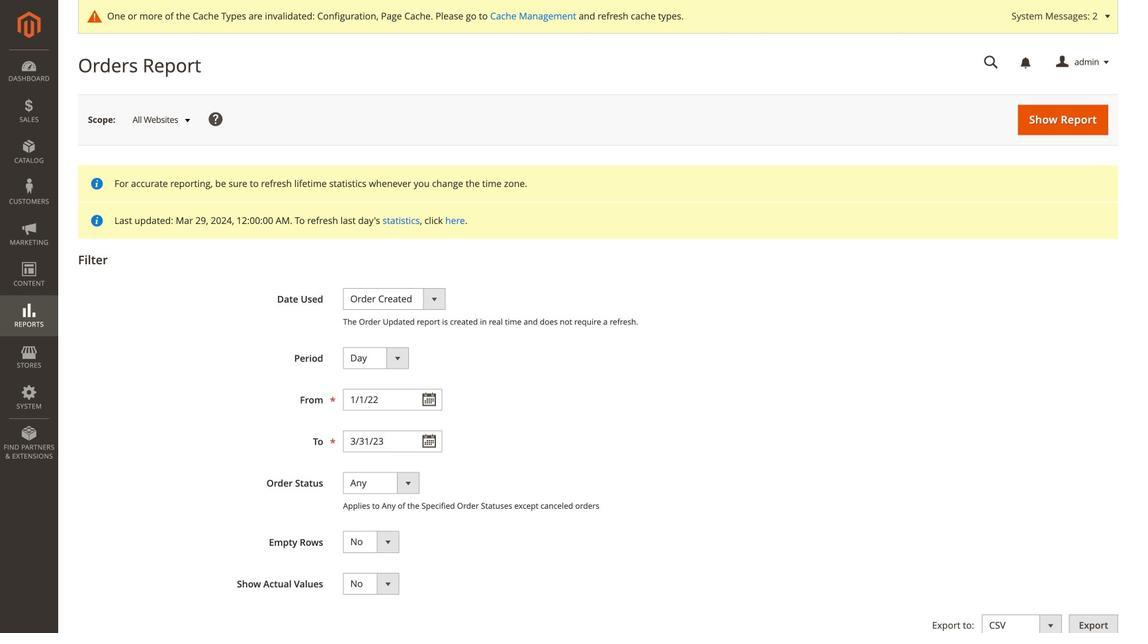 Task type: vqa. For each thing, say whether or not it's contained in the screenshot.
Menu
no



Task type: locate. For each thing, give the bounding box(es) containing it.
menu bar
[[0, 50, 58, 468]]

None text field
[[343, 431, 442, 453]]

None text field
[[975, 51, 1008, 74], [343, 389, 442, 411], [975, 51, 1008, 74], [343, 389, 442, 411]]

magento admin panel image
[[18, 11, 41, 38]]



